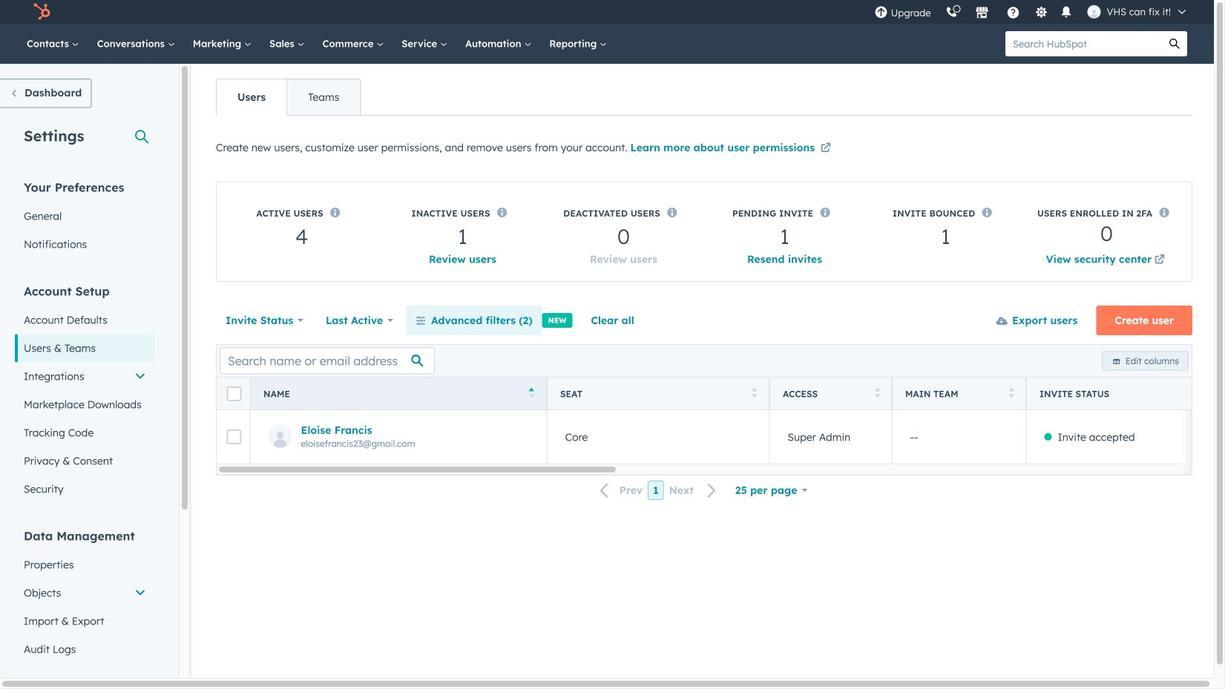 Task type: locate. For each thing, give the bounding box(es) containing it.
2 horizontal spatial press to sort. image
[[1009, 388, 1015, 398]]

2 press to sort. image from the left
[[875, 388, 881, 398]]

pagination navigation
[[591, 481, 726, 501]]

3 press to sort. image from the left
[[1009, 388, 1015, 398]]

menu
[[867, 0, 1197, 24]]

your preferences element
[[15, 179, 155, 259]]

1 press to sort. image from the left
[[752, 388, 757, 398]]

Search HubSpot search field
[[1006, 31, 1163, 56]]

press to sort. element
[[752, 388, 757, 400], [875, 388, 881, 400], [1009, 388, 1015, 400]]

navigation
[[216, 79, 361, 116]]

Search name or email address search field
[[220, 348, 435, 375]]

ascending sort. press to sort descending. image
[[529, 388, 534, 398]]

link opens in a new window image
[[1155, 252, 1165, 269]]

3 press to sort. element from the left
[[1009, 388, 1015, 400]]

link opens in a new window image
[[821, 140, 831, 158], [821, 144, 831, 154], [1155, 255, 1165, 266]]

data management element
[[15, 528, 155, 664]]

1 horizontal spatial press to sort. element
[[875, 388, 881, 400]]

1 horizontal spatial press to sort. image
[[875, 388, 881, 398]]

0 horizontal spatial press to sort. element
[[752, 388, 757, 400]]

press to sort. image
[[752, 388, 757, 398], [875, 388, 881, 398], [1009, 388, 1015, 398]]

press to sort. image for 1st press to sort. element from the right
[[1009, 388, 1015, 398]]

ascending sort. press to sort descending. element
[[529, 388, 534, 400]]

0 horizontal spatial press to sort. image
[[752, 388, 757, 398]]

2 horizontal spatial press to sort. element
[[1009, 388, 1015, 400]]



Task type: describe. For each thing, give the bounding box(es) containing it.
account setup element
[[15, 283, 155, 504]]

2 press to sort. element from the left
[[875, 388, 881, 400]]

terry turtle image
[[1088, 5, 1101, 19]]

1 press to sort. element from the left
[[752, 388, 757, 400]]

marketplaces image
[[976, 7, 989, 20]]

press to sort. image for second press to sort. element from right
[[875, 388, 881, 398]]

press to sort. image for first press to sort. element
[[752, 388, 757, 398]]



Task type: vqa. For each thing, say whether or not it's contained in the screenshot.
Press to sort. element to the right
yes



